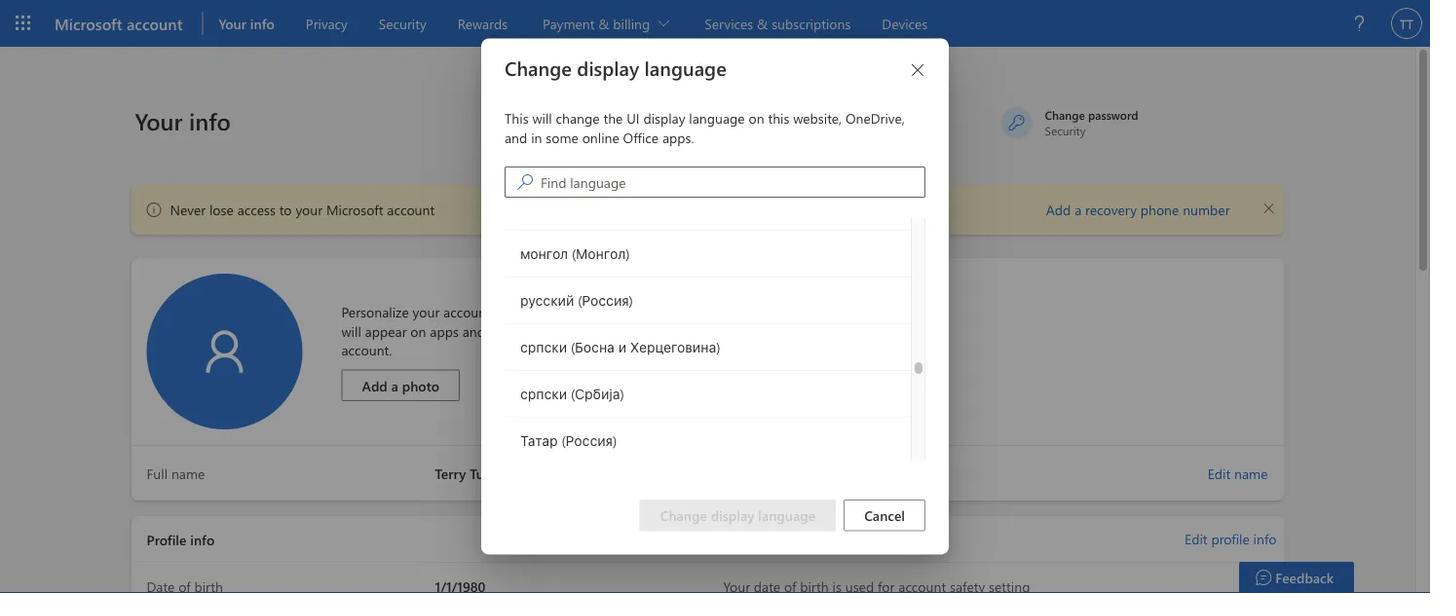 Task type: describe. For each thing, give the bounding box(es) containing it.
add a photo button
[[342, 370, 460, 401]]

и
[[619, 338, 627, 356]]

add for add a photo
[[362, 376, 388, 394]]

microsoft inside banner
[[55, 13, 122, 34]]

change display language button
[[640, 500, 836, 531]]

terry turtle
[[435, 465, 505, 483]]

to
[[279, 201, 292, 219]]

the
[[604, 109, 623, 127]]

your info link
[[211, 0, 282, 47]]

apps.
[[663, 128, 694, 146]]

change inside change password security
[[1045, 107, 1085, 122]]

services & subscriptions
[[705, 14, 851, 32]]

will inside this will change the ui display language on this website, onedrive, and in some online office apps.
[[532, 109, 552, 127]]

this will change the ui display language on this website, onedrive, and in some online office apps.
[[505, 109, 905, 146]]


[[1264, 203, 1274, 213]]

list item inside change display language document
[[505, 184, 911, 231]]

personalize
[[342, 303, 409, 321]]

edit for edit profile info
[[1185, 530, 1208, 548]]

account inside personalize your account with a photo. your profile photo will appear on apps and devices that use your microsoft account.
[[443, 303, 491, 321]]

profile
[[147, 530, 187, 549]]

office
[[623, 128, 659, 146]]

cancel button
[[844, 500, 926, 531]]

access
[[237, 201, 276, 219]]

never
[[170, 201, 206, 219]]

security inside change password security
[[1045, 122, 1086, 138]]

that
[[537, 322, 561, 340]]

photo inside personalize your account with a photo. your profile photo will appear on apps and devices that use your microsoft account.
[[650, 303, 687, 321]]

microsoft account link
[[47, 0, 202, 47]]

apps
[[430, 322, 459, 340]]

edit profile info button
[[1185, 530, 1277, 550]]

display inside this will change the ui display language on this website, onedrive, and in some online office apps.
[[644, 109, 686, 127]]

монгол
[[520, 245, 568, 263]]

add a recovery phone number
[[1046, 201, 1230, 219]]

your info inside your info link
[[219, 14, 275, 32]]

rewards
[[458, 14, 508, 32]]

српски (босна и херцеговина)
[[520, 338, 721, 356]]

personalize your account with a photo. your profile photo will appear on apps and devices that use your microsoft account.
[[342, 303, 687, 359]]

on inside personalize your account with a photo. your profile photo will appear on apps and devices that use your microsoft account.
[[411, 322, 426, 340]]

a inside personalize your account with a photo. your profile photo will appear on apps and devices that use your microsoft account.
[[524, 303, 531, 321]]

русский
[[520, 291, 574, 309]]

rewards link
[[450, 0, 516, 47]]

this
[[768, 109, 790, 127]]

1 vertical spatial your info
[[135, 105, 231, 136]]

your inside contextual menu menu bar
[[219, 14, 247, 32]]

account.
[[342, 341, 392, 359]]

number
[[1183, 201, 1230, 219]]

use
[[565, 322, 585, 340]]

language inside "button"
[[758, 507, 816, 525]]

name for full name
[[171, 465, 205, 483]]

русский (россия)
[[520, 291, 633, 309]]

in
[[531, 128, 542, 146]]

српски for српски (србија)
[[520, 385, 567, 403]]

a for recovery
[[1075, 201, 1082, 219]]

security link
[[371, 0, 434, 47]]

0 vertical spatial language
[[645, 55, 727, 81]]


[[147, 202, 162, 218]]

(россия) for татар (россия)
[[562, 432, 617, 450]]

татар (россия)
[[520, 432, 617, 450]]

change password security
[[1045, 107, 1139, 138]]

password
[[1089, 107, 1139, 122]]

full
[[147, 465, 168, 483]]

profile inside button
[[1212, 530, 1250, 548]]

display inside "button"
[[711, 507, 755, 525]]

(босна
[[571, 338, 615, 356]]

Find language field
[[541, 168, 925, 196]]


[[517, 174, 533, 190]]

onedrive,
[[846, 109, 905, 127]]

1 horizontal spatial account
[[387, 201, 435, 219]]

монгол (монгол)
[[520, 245, 630, 263]]

1 vertical spatial your
[[135, 105, 183, 136]]

microsoft account banner
[[0, 0, 1431, 47]]

edit profile info
[[1185, 530, 1277, 548]]

and inside this will change the ui display language on this website, onedrive, and in some online office apps.
[[505, 128, 527, 146]]

contextual menu menu bar
[[211, 0, 1337, 47]]

security inside contextual menu menu bar
[[379, 14, 427, 32]]

photo.
[[535, 303, 574, 321]]


[[910, 62, 926, 78]]

add for add a recovery phone number
[[1046, 201, 1071, 219]]

2 horizontal spatial your
[[589, 322, 616, 340]]

turtle
[[470, 465, 505, 483]]

change
[[556, 109, 600, 127]]

recovery
[[1086, 201, 1137, 219]]



Task type: vqa. For each thing, say whether or not it's contained in the screenshot.
the topmost and
yes



Task type: locate. For each thing, give the bounding box(es) containing it.
2 horizontal spatial a
[[1075, 201, 1082, 219]]

on left this on the top of page
[[749, 109, 765, 127]]

photo inside button
[[402, 376, 440, 394]]

your left privacy
[[219, 14, 247, 32]]

info
[[250, 14, 275, 32], [189, 105, 231, 136], [1254, 530, 1277, 548], [190, 530, 215, 549]]

info inside contextual menu menu bar
[[250, 14, 275, 32]]

add left recovery
[[1046, 201, 1071, 219]]

1 vertical spatial and
[[463, 322, 485, 340]]

српски
[[520, 338, 567, 356], [520, 385, 567, 403]]

(россия) up use
[[578, 291, 633, 309]]

with
[[495, 303, 520, 321]]

0 vertical spatial a
[[1075, 201, 1082, 219]]

info right profile
[[190, 530, 215, 549]]

edit for edit name
[[1208, 465, 1231, 483]]

devices
[[882, 14, 928, 32]]

your up 
[[135, 105, 183, 136]]

1 horizontal spatial microsoft
[[326, 201, 383, 219]]

and inside personalize your account with a photo. your profile photo will appear on apps and devices that use your microsoft account.
[[463, 322, 485, 340]]

will inside personalize your account with a photo. your profile photo will appear on apps and devices that use your microsoft account.
[[342, 322, 361, 340]]

devices
[[489, 322, 533, 340]]

1 vertical spatial change display language
[[660, 507, 816, 525]]

edit
[[1208, 465, 1231, 483], [1185, 530, 1208, 548]]

0 horizontal spatial photo
[[402, 376, 440, 394]]

2 vertical spatial your
[[578, 303, 604, 321]]

1 vertical spatial account
[[387, 201, 435, 219]]

1 horizontal spatial photo
[[650, 303, 687, 321]]

1 vertical spatial српски
[[520, 385, 567, 403]]

photo up херцеговина) at bottom
[[650, 303, 687, 321]]

(россия) for русский (россия)
[[578, 291, 633, 309]]

and
[[505, 128, 527, 146], [463, 322, 485, 340]]

1 horizontal spatial will
[[532, 109, 552, 127]]

1 horizontal spatial name
[[1235, 465, 1268, 483]]

1 vertical spatial microsoft
[[326, 201, 383, 219]]

change display language
[[505, 55, 727, 81], [660, 507, 816, 525]]

info up feedback "button"
[[1254, 530, 1277, 548]]

1 vertical spatial photo
[[402, 376, 440, 394]]

services
[[705, 14, 754, 32]]

account
[[127, 13, 183, 34], [387, 201, 435, 219], [443, 303, 491, 321]]

will
[[532, 109, 552, 127], [342, 322, 361, 340]]

profile up и
[[608, 303, 647, 321]]

privacy link
[[298, 0, 355, 47]]

lose
[[209, 201, 234, 219]]

and down the this
[[505, 128, 527, 146]]

display
[[577, 55, 639, 81], [644, 109, 686, 127], [711, 507, 755, 525]]

1 horizontal spatial profile
[[1212, 530, 1250, 548]]

on inside this will change the ui display language on this website, onedrive, and in some online office apps.
[[749, 109, 765, 127]]

(россия) down (србија)
[[562, 432, 617, 450]]

0 horizontal spatial security
[[379, 14, 427, 32]]

add inside add a recovery phone number 'link'
[[1046, 201, 1071, 219]]

1 vertical spatial edit
[[1185, 530, 1208, 548]]

website,
[[793, 109, 842, 127]]

info inside button
[[1254, 530, 1277, 548]]

0 vertical spatial edit
[[1208, 465, 1231, 483]]

0 vertical spatial your
[[219, 14, 247, 32]]

0 vertical spatial microsoft
[[55, 13, 122, 34]]

1 horizontal spatial add
[[1046, 201, 1071, 219]]

your inside personalize your account with a photo. your profile photo will appear on apps and devices that use your microsoft account.
[[578, 303, 604, 321]]

your
[[219, 14, 247, 32], [135, 105, 183, 136], [578, 303, 604, 321]]

phone
[[1141, 201, 1179, 219]]

0 horizontal spatial add
[[362, 376, 388, 394]]

1 vertical spatial security
[[1045, 122, 1086, 138]]

edit up edit profile info
[[1208, 465, 1231, 483]]

1 horizontal spatial security
[[1045, 122, 1086, 138]]

1 horizontal spatial your
[[413, 303, 440, 321]]

0 vertical spatial change display language
[[505, 55, 727, 81]]

devices link
[[874, 0, 936, 47]]

1 vertical spatial on
[[411, 322, 426, 340]]

change display language document
[[0, 0, 1431, 593]]

0 vertical spatial profile
[[608, 303, 647, 321]]

terry
[[435, 465, 466, 483]]

2 vertical spatial a
[[391, 376, 398, 394]]

2 horizontal spatial change
[[1045, 107, 1085, 122]]

cancel
[[865, 507, 905, 525]]

1 horizontal spatial display
[[644, 109, 686, 127]]

edit down edit name button
[[1185, 530, 1208, 548]]

profile
[[608, 303, 647, 321], [1212, 530, 1250, 548]]

add down account.
[[362, 376, 388, 394]]

microsoft account
[[55, 13, 183, 34]]

a inside 'link'
[[1075, 201, 1082, 219]]

security left password at the right top
[[1045, 122, 1086, 138]]

2 name from the left
[[171, 465, 205, 483]]

a
[[1075, 201, 1082, 219], [524, 303, 531, 321], [391, 376, 398, 394]]

microsoft
[[55, 13, 122, 34], [326, 201, 383, 219], [620, 322, 677, 340]]

list item
[[505, 184, 911, 231]]

0 horizontal spatial change
[[505, 55, 572, 81]]

0 horizontal spatial name
[[171, 465, 205, 483]]

add a recovery phone number link
[[1046, 200, 1230, 219]]

2 српски from the top
[[520, 385, 567, 403]]

and right apps at left bottom
[[463, 322, 485, 340]]

1 vertical spatial add
[[362, 376, 388, 394]]

2 vertical spatial account
[[443, 303, 491, 321]]

татар
[[520, 432, 558, 450]]

this
[[505, 109, 529, 127]]

2 horizontal spatial your
[[578, 303, 604, 321]]

your right to
[[296, 201, 323, 219]]

0 vertical spatial photo
[[650, 303, 687, 321]]

your info left privacy
[[219, 14, 275, 32]]

profile inside personalize your account with a photo. your profile photo will appear on apps and devices that use your microsoft account.
[[608, 303, 647, 321]]

српски up татар
[[520, 385, 567, 403]]

edit name button
[[1199, 454, 1277, 493]]

0 horizontal spatial your
[[296, 201, 323, 219]]

edit name
[[1208, 465, 1268, 483]]

info left privacy
[[250, 14, 275, 32]]

0 horizontal spatial will
[[342, 322, 361, 340]]

0 horizontal spatial a
[[391, 376, 398, 394]]

0 vertical spatial account
[[127, 13, 183, 34]]

0 vertical spatial on
[[749, 109, 765, 127]]

(монгол)
[[572, 245, 630, 263]]

&
[[757, 14, 768, 32]]

language
[[645, 55, 727, 81], [689, 109, 745, 127], [758, 507, 816, 525]]

0 vertical spatial display
[[577, 55, 639, 81]]

 button
[[1254, 193, 1285, 224]]

0 vertical spatial and
[[505, 128, 527, 146]]

a right the with
[[524, 303, 531, 321]]

1 vertical spatial your
[[413, 303, 440, 321]]

add a photo
[[362, 376, 440, 394]]

your up apps at left bottom
[[413, 303, 440, 321]]

1 horizontal spatial your
[[219, 14, 247, 32]]

0 horizontal spatial account
[[127, 13, 183, 34]]

2 horizontal spatial display
[[711, 507, 755, 525]]

2 vertical spatial display
[[711, 507, 755, 525]]

name for edit name
[[1235, 465, 1268, 483]]

info up lose
[[189, 105, 231, 136]]

your
[[296, 201, 323, 219], [413, 303, 440, 321], [589, 322, 616, 340]]

account inside banner
[[127, 13, 183, 34]]

0 vertical spatial your info
[[219, 14, 275, 32]]

1 horizontal spatial and
[[505, 128, 527, 146]]

0 horizontal spatial display
[[577, 55, 639, 81]]

1 vertical spatial will
[[342, 322, 361, 340]]

a left recovery
[[1075, 201, 1082, 219]]

photo down apps at left bottom
[[402, 376, 440, 394]]

0 vertical spatial will
[[532, 109, 552, 127]]

1 vertical spatial a
[[524, 303, 531, 321]]

0 horizontal spatial profile
[[608, 303, 647, 321]]

some
[[546, 128, 579, 146]]

name
[[1235, 465, 1268, 483], [171, 465, 205, 483]]

services & subscriptions link
[[697, 0, 859, 47]]

0 horizontal spatial on
[[411, 322, 426, 340]]

1 vertical spatial change
[[1045, 107, 1085, 122]]

0 vertical spatial security
[[379, 14, 427, 32]]

privacy
[[306, 14, 348, 32]]

change
[[505, 55, 572, 81], [1045, 107, 1085, 122], [660, 507, 707, 525]]

add
[[1046, 201, 1071, 219], [362, 376, 388, 394]]

on
[[749, 109, 765, 127], [411, 322, 426, 340]]

2 vertical spatial language
[[758, 507, 816, 525]]

2 vertical spatial microsoft
[[620, 322, 677, 340]]

appear
[[365, 322, 407, 340]]

херцеговина)
[[630, 338, 721, 356]]

name up edit profile info
[[1235, 465, 1268, 483]]

microsoft inside personalize your account with a photo. your profile photo will appear on apps and devices that use your microsoft account.
[[620, 322, 677, 340]]

security
[[379, 14, 427, 32], [1045, 122, 1086, 138]]

name right full
[[171, 465, 205, 483]]

српски for српски (босна и херцеговина)
[[520, 338, 567, 356]]

(србија)
[[571, 385, 624, 403]]

2 vertical spatial your
[[589, 322, 616, 340]]

2 horizontal spatial microsoft
[[620, 322, 677, 340]]

your info up never
[[135, 105, 231, 136]]

1 name from the left
[[1235, 465, 1268, 483]]

online
[[582, 128, 620, 146]]

ui
[[627, 109, 640, 127]]

full name
[[147, 465, 205, 483]]

0 horizontal spatial and
[[463, 322, 485, 340]]

1 vertical spatial profile
[[1212, 530, 1250, 548]]

0 vertical spatial add
[[1046, 201, 1071, 219]]

српски (србија)
[[520, 385, 624, 403]]

0 horizontal spatial your
[[135, 105, 183, 136]]

1 српски from the top
[[520, 338, 567, 356]]

 button
[[902, 54, 934, 85]]

subscriptions
[[772, 14, 851, 32]]

1 vertical spatial language
[[689, 109, 745, 127]]

security right privacy
[[379, 14, 427, 32]]

profile down edit name button
[[1212, 530, 1250, 548]]

a inside button
[[391, 376, 398, 394]]

0 horizontal spatial microsoft
[[55, 13, 122, 34]]

српски down photo.
[[520, 338, 567, 356]]

change display language inside "button"
[[660, 507, 816, 525]]

name inside edit name button
[[1235, 465, 1268, 483]]

on left apps at left bottom
[[411, 322, 426, 340]]

change inside change display language "button"
[[660, 507, 707, 525]]

a for photo
[[391, 376, 398, 394]]

1 horizontal spatial a
[[524, 303, 531, 321]]

language inside this will change the ui display language on this website, onedrive, and in some online office apps.
[[689, 109, 745, 127]]

0 vertical spatial your
[[296, 201, 323, 219]]

your left и
[[589, 322, 616, 340]]

 never lose access to your microsoft account
[[147, 201, 435, 219]]

1 horizontal spatial change
[[660, 507, 707, 525]]

add inside add a photo button
[[362, 376, 388, 394]]

a down account.
[[391, 376, 398, 394]]


[[204, 332, 245, 372]]

change display language dialog
[[0, 0, 1431, 593]]

0 vertical spatial change
[[505, 55, 572, 81]]

1 vertical spatial display
[[644, 109, 686, 127]]

will up in
[[532, 109, 552, 127]]

will up account.
[[342, 322, 361, 340]]

0 vertical spatial српски
[[520, 338, 567, 356]]

feedback button
[[1240, 562, 1355, 593]]

1 vertical spatial (россия)
[[562, 432, 617, 450]]

1 horizontal spatial on
[[749, 109, 765, 127]]

2 vertical spatial change
[[660, 507, 707, 525]]

your up use
[[578, 303, 604, 321]]

profile info
[[147, 530, 215, 549]]

0 vertical spatial (россия)
[[578, 291, 633, 309]]

feedback
[[1276, 569, 1334, 587]]

2 horizontal spatial account
[[443, 303, 491, 321]]



